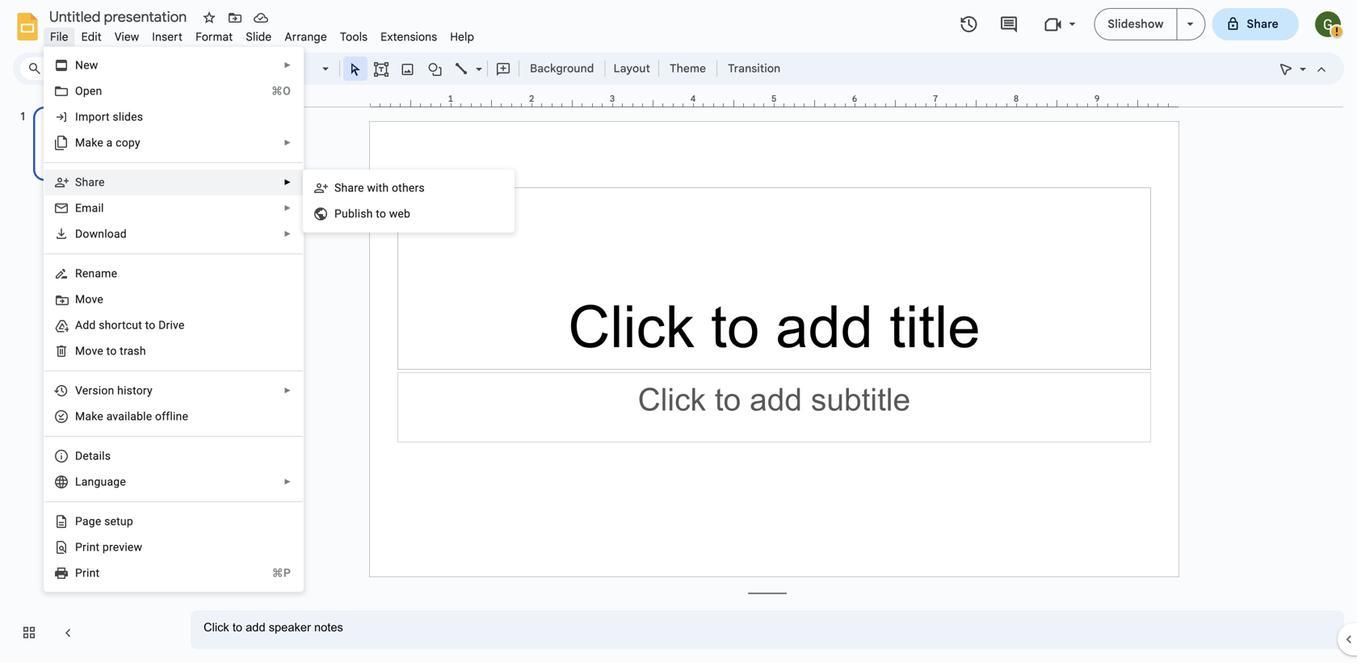Task type: locate. For each thing, give the bounding box(es) containing it.
opy
[[122, 136, 140, 150]]

hare
[[82, 176, 105, 189], [341, 181, 364, 195]]

make available offline k element
[[75, 410, 193, 423]]

import slides z element
[[75, 110, 148, 124]]

application
[[0, 0, 1358, 663]]

s
[[75, 176, 82, 189], [335, 181, 341, 195]]

6 ► from the top
[[284, 386, 292, 396]]

k
[[92, 410, 97, 423]]

tools
[[340, 30, 368, 44]]

e mail
[[75, 202, 104, 215]]

eb
[[398, 207, 411, 221]]

to left drive
[[145, 319, 156, 332]]

⌘p element
[[253, 566, 291, 582]]

mail
[[82, 202, 104, 215]]

ma
[[75, 410, 92, 423]]

s up e
[[75, 176, 82, 189]]

1 vertical spatial e
[[95, 515, 101, 529]]

rename r element
[[75, 267, 122, 280]]

view menu item
[[108, 27, 146, 46]]

e right ma
[[97, 410, 103, 423]]

0 horizontal spatial hare
[[82, 176, 105, 189]]

presentation options image
[[1188, 23, 1194, 26]]

t
[[106, 345, 110, 358]]

m ove
[[75, 293, 103, 306]]

theme button
[[663, 57, 714, 81]]

insert
[[152, 30, 183, 44]]

e for g
[[95, 515, 101, 529]]

details
[[75, 450, 111, 463]]

to
[[376, 207, 386, 221], [145, 319, 156, 332]]

►
[[284, 61, 292, 70], [284, 138, 292, 147], [284, 178, 292, 187], [284, 204, 292, 213], [284, 230, 292, 239], [284, 386, 292, 396], [284, 478, 292, 487]]

slide
[[246, 30, 272, 44]]

e
[[97, 410, 103, 423], [95, 515, 101, 529]]

n ew
[[75, 59, 98, 72]]

3 ► from the top
[[284, 178, 292, 187]]

2 ► from the top
[[284, 138, 292, 147]]

► for l anguage
[[284, 478, 292, 487]]

extensions menu item
[[374, 27, 444, 46]]

share with others s element
[[335, 181, 430, 195]]

arrange menu item
[[278, 27, 334, 46]]

rint
[[82, 567, 100, 580]]

ew
[[83, 59, 98, 72]]

ownload
[[83, 228, 127, 241]]

add shortcut to drive
[[75, 319, 185, 332]]

Rename text field
[[44, 6, 196, 26]]

import slides
[[75, 110, 143, 124]]

hare left with on the top left of page
[[341, 181, 364, 195]]

extensions
[[381, 30, 437, 44]]

0 vertical spatial e
[[97, 410, 103, 423]]

menu
[[44, 47, 304, 592], [303, 170, 515, 233]]

to left w
[[376, 207, 386, 221]]

p
[[75, 567, 82, 580]]

1 vertical spatial to
[[145, 319, 156, 332]]

pen
[[83, 84, 102, 98]]

s for hare with others
[[335, 181, 341, 195]]

menu bar containing file
[[44, 21, 481, 48]]

page setup g element
[[75, 515, 138, 529]]

► for istory
[[284, 386, 292, 396]]

1 horizontal spatial to
[[376, 207, 386, 221]]

move m element
[[75, 293, 108, 306]]

pa
[[75, 515, 89, 529]]

7 ► from the top
[[284, 478, 292, 487]]

edit
[[81, 30, 102, 44]]

hare up the "mail" on the top left of the page
[[82, 176, 105, 189]]

background button
[[523, 57, 602, 81]]

help menu item
[[444, 27, 481, 46]]

add
[[75, 319, 96, 332]]

insert image image
[[399, 57, 417, 80]]

menu bar inside menu bar banner
[[44, 21, 481, 48]]

menu containing n
[[44, 47, 304, 592]]

s up publish
[[335, 181, 341, 195]]

a
[[106, 136, 113, 150]]

s hare with others
[[335, 181, 425, 195]]

share button
[[1213, 8, 1300, 40]]

setup
[[104, 515, 133, 529]]

1 ► from the top
[[284, 61, 292, 70]]

1 horizontal spatial s
[[335, 181, 341, 195]]

drive
[[159, 319, 185, 332]]

4 ► from the top
[[284, 204, 292, 213]]

⌘p
[[272, 567, 291, 580]]

0 horizontal spatial s
[[75, 176, 82, 189]]

Menus field
[[20, 57, 101, 80]]

hare for hare
[[82, 176, 105, 189]]

g
[[89, 515, 95, 529]]

iew
[[125, 541, 142, 554]]

0 vertical spatial to
[[376, 207, 386, 221]]

e right pa
[[95, 515, 101, 529]]

Star checkbox
[[198, 6, 221, 29]]

print
[[75, 541, 100, 554]]

m
[[75, 293, 85, 306]]

menu bar banner
[[0, 0, 1358, 663]]

r
[[75, 267, 82, 280]]

v
[[119, 541, 125, 554]]

l
[[75, 476, 81, 489]]

Zoom text field
[[275, 57, 320, 80]]

anguage
[[81, 476, 126, 489]]

available
[[106, 410, 152, 423]]

shortcut
[[99, 319, 142, 332]]

r ename
[[75, 267, 117, 280]]

menu bar
[[44, 21, 481, 48]]

version
[[75, 384, 114, 398]]

slideshow button
[[1095, 8, 1178, 40]]

format
[[196, 30, 233, 44]]

5 ► from the top
[[284, 230, 292, 239]]

navigation
[[0, 91, 178, 663]]

1 horizontal spatial hare
[[341, 181, 364, 195]]

view
[[115, 30, 139, 44]]

h
[[117, 384, 124, 398]]

with
[[367, 181, 389, 195]]



Task type: vqa. For each thing, say whether or not it's contained in the screenshot.


Task type: describe. For each thing, give the bounding box(es) containing it.
offline
[[155, 410, 188, 423]]

import
[[75, 110, 110, 124]]

insert menu item
[[146, 27, 189, 46]]

others
[[392, 181, 425, 195]]

format menu item
[[189, 27, 240, 46]]

mode and view toolbar
[[1274, 0, 1346, 427]]

d
[[75, 228, 83, 241]]

make
[[75, 136, 103, 150]]

menu containing s
[[303, 170, 515, 233]]

share s element
[[75, 176, 110, 189]]

► for n ew
[[284, 61, 292, 70]]

p rint
[[75, 567, 100, 580]]

print pre v iew
[[75, 541, 142, 554]]

e
[[75, 202, 82, 215]]

layout button
[[609, 57, 655, 81]]

file
[[50, 30, 68, 44]]

main toolbar
[[100, 57, 789, 81]]

0 horizontal spatial to
[[145, 319, 156, 332]]

o
[[75, 84, 83, 98]]

transition
[[728, 61, 781, 76]]

► for s hare
[[284, 178, 292, 187]]

layout
[[614, 61, 651, 76]]

theme
[[670, 61, 706, 76]]

d ownload
[[75, 228, 127, 241]]

slides
[[113, 110, 143, 124]]

c
[[116, 136, 122, 150]]

publish to web w element
[[335, 207, 415, 221]]

shape image
[[426, 57, 445, 80]]

publish to w eb
[[335, 207, 411, 221]]

print preview v element
[[75, 541, 147, 554]]

⌘o element
[[252, 83, 291, 99]]

language l element
[[75, 476, 131, 489]]

Zoom field
[[272, 57, 336, 81]]

s for hare
[[75, 176, 82, 189]]

► for e mail
[[284, 204, 292, 213]]

o
[[110, 345, 117, 358]]

ma k e available offline
[[75, 410, 188, 423]]

make a c opy
[[75, 136, 140, 150]]

move
[[75, 345, 103, 358]]

details b element
[[75, 450, 116, 463]]

arrange
[[285, 30, 327, 44]]

new n element
[[75, 59, 103, 72]]

istory
[[124, 384, 153, 398]]

o pen
[[75, 84, 102, 98]]

slide menu item
[[240, 27, 278, 46]]

open o element
[[75, 84, 107, 98]]

slideshow
[[1108, 17, 1164, 31]]

help
[[450, 30, 474, 44]]

► for opy
[[284, 138, 292, 147]]

share
[[1247, 17, 1279, 31]]

w
[[389, 207, 398, 221]]

trash
[[120, 345, 146, 358]]

edit menu item
[[75, 27, 108, 46]]

version history h element
[[75, 384, 157, 398]]

ename
[[82, 267, 117, 280]]

email e element
[[75, 202, 109, 215]]

transition button
[[721, 57, 788, 81]]

pa g e setup
[[75, 515, 133, 529]]

pre
[[103, 541, 119, 554]]

print p element
[[75, 567, 104, 580]]

version h istory
[[75, 384, 153, 398]]

e for k
[[97, 410, 103, 423]]

⌘o
[[271, 84, 291, 98]]

move t o trash
[[75, 345, 146, 358]]

move to trash t element
[[75, 345, 151, 358]]

make a copy c element
[[75, 136, 145, 150]]

l anguage
[[75, 476, 126, 489]]

tools menu item
[[334, 27, 374, 46]]

background
[[530, 61, 594, 76]]

n
[[75, 59, 83, 72]]

► for d ownload
[[284, 230, 292, 239]]

hare for hare with others
[[341, 181, 364, 195]]

add shortcut to drive , element
[[75, 319, 190, 332]]

publish
[[335, 207, 373, 221]]

ove
[[85, 293, 103, 306]]

application containing slideshow
[[0, 0, 1358, 663]]

download d element
[[75, 228, 132, 241]]

s hare
[[75, 176, 105, 189]]

file menu item
[[44, 27, 75, 46]]



